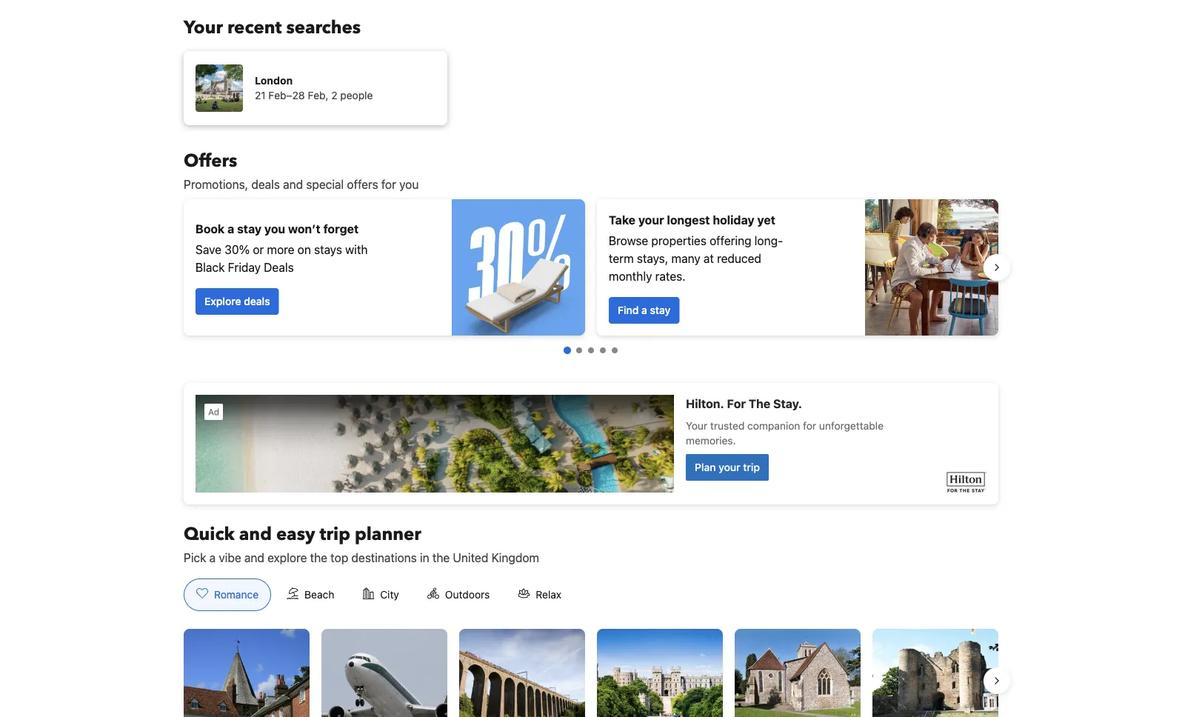 Task type: vqa. For each thing, say whether or not it's contained in the screenshot.
Your Recent Searches
yes



Task type: describe. For each thing, give the bounding box(es) containing it.
outdoors
[[445, 589, 490, 601]]

2
[[331, 89, 338, 101]]

your
[[184, 15, 223, 40]]

find
[[618, 304, 639, 316]]

region containing take your longest holiday yet
[[172, 193, 1010, 342]]

holiday
[[713, 213, 755, 227]]

recent
[[227, 15, 282, 40]]

kingdom
[[492, 551, 539, 565]]

deals inside the offers promotions, deals and special offers for you
[[251, 177, 280, 192]]

feb–28
[[268, 89, 305, 101]]

destinations
[[351, 551, 417, 565]]

long-
[[755, 234, 783, 248]]

a inside quick and easy trip planner pick a vibe and explore the top destinations in the united kingdom
[[209, 551, 216, 565]]

people
[[340, 89, 373, 101]]

searches
[[286, 15, 361, 40]]

rates.
[[655, 269, 686, 283]]

london 21 feb–28 feb, 2 people
[[255, 74, 373, 101]]

find a stay link
[[609, 297, 680, 324]]

romance
[[214, 589, 259, 601]]

longest
[[667, 213, 710, 227]]

quick and easy trip planner pick a vibe and explore the top destinations in the united kingdom
[[184, 522, 539, 565]]

book a stay you won't forget save 30% or more on stays with black friday deals
[[196, 222, 368, 274]]

main content containing offers
[[172, 149, 1010, 717]]

romance button
[[184, 579, 271, 611]]

and inside the offers promotions, deals and special offers for you
[[283, 177, 303, 192]]

yet
[[757, 213, 776, 227]]

black
[[196, 260, 225, 274]]

london
[[255, 74, 293, 87]]

stay for find
[[650, 304, 671, 316]]

offering
[[710, 234, 752, 248]]

take your longest holiday yet image
[[865, 199, 999, 336]]

many
[[672, 252, 701, 266]]

explore
[[204, 295, 241, 307]]

save
[[196, 243, 221, 257]]

book
[[196, 222, 225, 236]]

planner
[[355, 522, 421, 546]]

friday
[[228, 260, 261, 274]]

special
[[306, 177, 344, 192]]

beach button
[[274, 579, 347, 611]]

pick
[[184, 551, 206, 565]]

forget
[[323, 222, 359, 236]]

you inside the offers promotions, deals and special offers for you
[[399, 177, 419, 192]]

promotions,
[[184, 177, 248, 192]]

explore
[[268, 551, 307, 565]]

1 the from the left
[[310, 551, 328, 565]]

your
[[638, 213, 664, 227]]

1 vertical spatial and
[[239, 522, 272, 546]]

reduced
[[717, 252, 762, 266]]

outdoors button
[[415, 579, 503, 611]]

tab list containing romance
[[172, 579, 586, 612]]

more
[[267, 243, 295, 257]]

offers promotions, deals and special offers for you
[[184, 149, 419, 192]]



Task type: locate. For each thing, give the bounding box(es) containing it.
you
[[399, 177, 419, 192], [264, 222, 285, 236]]

and left special
[[283, 177, 303, 192]]

and up vibe
[[239, 522, 272, 546]]

offers
[[347, 177, 378, 192]]

monthly
[[609, 269, 652, 283]]

a inside "book a stay you won't forget save 30% or more on stays with black friday deals"
[[228, 222, 234, 236]]

2 the from the left
[[433, 551, 450, 565]]

stays,
[[637, 252, 668, 266]]

feb,
[[308, 89, 329, 101]]

explore deals link
[[196, 288, 279, 315]]

and right vibe
[[244, 551, 264, 565]]

stays
[[314, 243, 342, 257]]

2 vertical spatial and
[[244, 551, 264, 565]]

the left top at the left
[[310, 551, 328, 565]]

you inside "book a stay you won't forget save 30% or more on stays with black friday deals"
[[264, 222, 285, 236]]

1 vertical spatial a
[[642, 304, 647, 316]]

top
[[331, 551, 348, 565]]

0 horizontal spatial a
[[209, 551, 216, 565]]

0 vertical spatial stay
[[237, 222, 262, 236]]

explore deals
[[204, 295, 270, 307]]

0 vertical spatial region
[[172, 193, 1010, 342]]

you up more
[[264, 222, 285, 236]]

united
[[453, 551, 488, 565]]

0 horizontal spatial stay
[[237, 222, 262, 236]]

trip
[[320, 522, 350, 546]]

take your longest holiday yet browse properties offering long- term stays, many at reduced monthly rates.
[[609, 213, 783, 283]]

2 vertical spatial a
[[209, 551, 216, 565]]

stay inside find a stay link
[[650, 304, 671, 316]]

stay
[[237, 222, 262, 236], [650, 304, 671, 316]]

0 vertical spatial and
[[283, 177, 303, 192]]

deals right explore
[[244, 295, 270, 307]]

city
[[380, 589, 399, 601]]

find a stay
[[618, 304, 671, 316]]

you right for
[[399, 177, 419, 192]]

30%
[[225, 243, 250, 257]]

a for find
[[642, 304, 647, 316]]

a
[[228, 222, 234, 236], [642, 304, 647, 316], [209, 551, 216, 565]]

0 vertical spatial you
[[399, 177, 419, 192]]

a right book
[[228, 222, 234, 236]]

a right find
[[642, 304, 647, 316]]

relax
[[536, 589, 562, 601]]

1 region from the top
[[172, 193, 1010, 342]]

deals
[[251, 177, 280, 192], [244, 295, 270, 307]]

city button
[[350, 579, 412, 611]]

offers
[[184, 149, 237, 173]]

quick
[[184, 522, 235, 546]]

the right in
[[433, 551, 450, 565]]

term
[[609, 252, 634, 266]]

stay up the or at the left top of page
[[237, 222, 262, 236]]

0 horizontal spatial you
[[264, 222, 285, 236]]

on
[[298, 243, 311, 257]]

tab list
[[172, 579, 586, 612]]

deals
[[264, 260, 294, 274]]

vibe
[[219, 551, 241, 565]]

stay inside "book a stay you won't forget save 30% or more on stays with black friday deals"
[[237, 222, 262, 236]]

1 horizontal spatial stay
[[650, 304, 671, 316]]

deals right promotions,
[[251, 177, 280, 192]]

with
[[345, 243, 368, 257]]

21
[[255, 89, 266, 101]]

the
[[310, 551, 328, 565], [433, 551, 450, 565]]

easy
[[276, 522, 315, 546]]

for
[[381, 177, 396, 192]]

browse
[[609, 234, 648, 248]]

a for book
[[228, 222, 234, 236]]

1 vertical spatial region
[[172, 623, 1010, 717]]

a left vibe
[[209, 551, 216, 565]]

relax button
[[505, 579, 574, 611]]

2 region from the top
[[172, 623, 1010, 717]]

and
[[283, 177, 303, 192], [239, 522, 272, 546], [244, 551, 264, 565]]

1 horizontal spatial a
[[228, 222, 234, 236]]

1 vertical spatial you
[[264, 222, 285, 236]]

2 horizontal spatial a
[[642, 304, 647, 316]]

in
[[420, 551, 429, 565]]

at
[[704, 252, 714, 266]]

1 horizontal spatial you
[[399, 177, 419, 192]]

beach
[[305, 589, 334, 601]]

1 vertical spatial deals
[[244, 295, 270, 307]]

search for black friday deals on stays image
[[452, 199, 585, 336]]

main content
[[172, 149, 1010, 717]]

take
[[609, 213, 636, 227]]

properties
[[652, 234, 707, 248]]

0 vertical spatial a
[[228, 222, 234, 236]]

1 horizontal spatial the
[[433, 551, 450, 565]]

advertisement region
[[184, 383, 999, 505]]

won't
[[288, 222, 321, 236]]

0 vertical spatial deals
[[251, 177, 280, 192]]

your recent searches
[[184, 15, 361, 40]]

region
[[172, 193, 1010, 342], [172, 623, 1010, 717]]

stay for book
[[237, 222, 262, 236]]

stay right find
[[650, 304, 671, 316]]

1 vertical spatial stay
[[650, 304, 671, 316]]

progress bar
[[564, 347, 618, 354]]

0 horizontal spatial the
[[310, 551, 328, 565]]

or
[[253, 243, 264, 257]]



